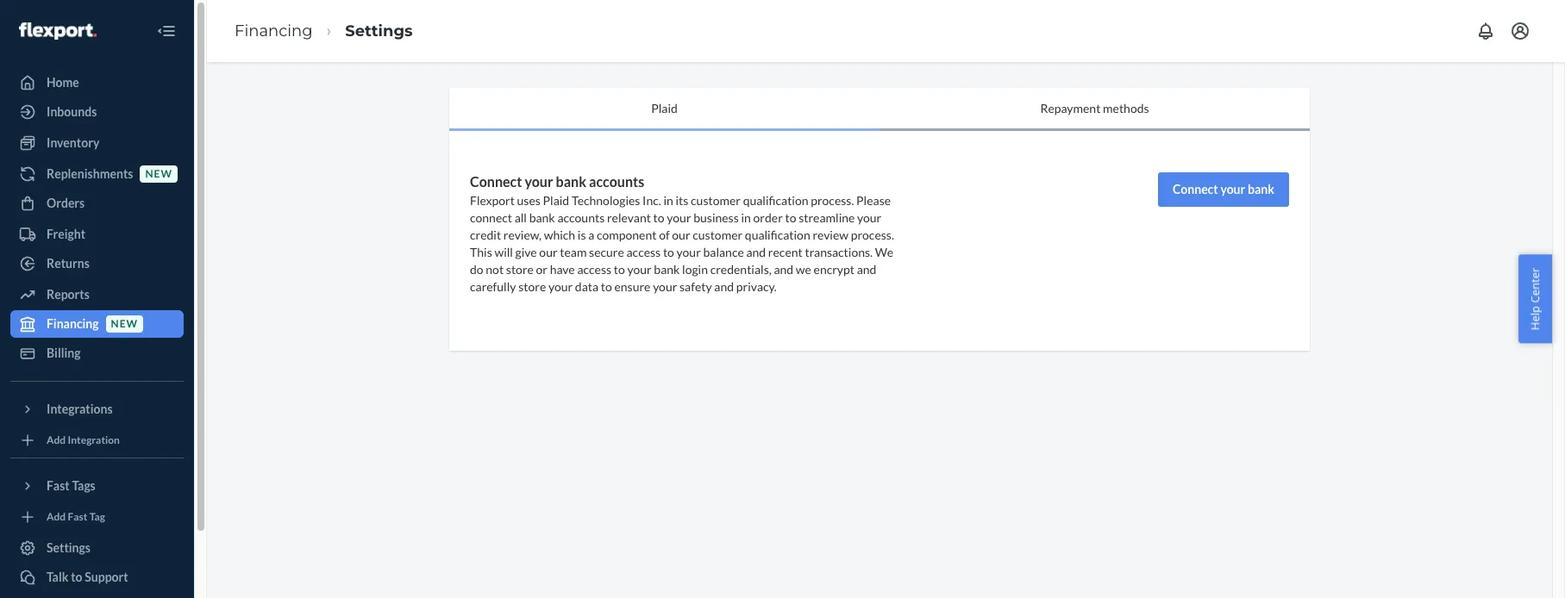 Task type: describe. For each thing, give the bounding box(es) containing it.
all
[[515, 210, 527, 225]]

tags
[[72, 479, 96, 494]]

review
[[813, 228, 849, 242]]

1 vertical spatial customer
[[693, 228, 743, 242]]

connect for connect your bank
[[1173, 182, 1219, 197]]

0 vertical spatial accounts
[[589, 173, 645, 190]]

new for financing
[[111, 318, 138, 331]]

talk to support button
[[10, 564, 184, 592]]

we
[[876, 245, 894, 260]]

carefully
[[470, 279, 516, 294]]

add integration link
[[10, 431, 184, 451]]

0 horizontal spatial financing
[[47, 317, 99, 331]]

billing
[[47, 346, 81, 361]]

inc.
[[643, 193, 662, 208]]

connect for connect your bank accounts flexport uses plaid technologies inc. in its customer qualification process. please connect all bank accounts relevant to your business in order to streamline your credit review, which is a component of our customer qualification review process. this will give our team secure access to your balance and recent transactions. we do not store or have access to your bank login credentials, and we encrypt and carefully store your data to ensure your safety and privacy.
[[470, 173, 522, 190]]

and up credentials,
[[747, 245, 766, 260]]

financing link
[[235, 21, 313, 40]]

will
[[495, 245, 513, 260]]

add fast tag
[[47, 511, 105, 524]]

to right data
[[601, 279, 612, 294]]

and down we
[[857, 262, 877, 277]]

encrypt
[[814, 262, 855, 277]]

0 vertical spatial access
[[627, 245, 661, 260]]

new for replenishments
[[145, 168, 173, 181]]

0 vertical spatial our
[[672, 228, 691, 242]]

to up of
[[654, 210, 665, 225]]

settings inside breadcrumbs navigation
[[345, 21, 413, 40]]

orders
[[47, 196, 85, 211]]

reports
[[47, 287, 90, 302]]

to inside button
[[71, 570, 82, 585]]

connect your bank
[[1173, 182, 1275, 197]]

1 vertical spatial process.
[[851, 228, 895, 242]]

give
[[516, 245, 537, 260]]

0 vertical spatial store
[[506, 262, 534, 277]]

fast inside fast tags dropdown button
[[47, 479, 70, 494]]

safety
[[680, 279, 712, 294]]

home link
[[10, 69, 184, 97]]

methods
[[1104, 101, 1150, 115]]

which
[[544, 228, 576, 242]]

connect
[[470, 210, 513, 225]]

fast tags
[[47, 479, 96, 494]]

to down of
[[663, 245, 675, 260]]

please
[[857, 193, 891, 208]]

1 vertical spatial store
[[519, 279, 546, 294]]

1 vertical spatial in
[[742, 210, 751, 225]]

0 vertical spatial customer
[[691, 193, 741, 208]]

1 vertical spatial qualification
[[745, 228, 811, 242]]

0 vertical spatial qualification
[[743, 193, 809, 208]]

1 horizontal spatial settings link
[[345, 21, 413, 40]]

bank inside button
[[1248, 182, 1275, 197]]

not
[[486, 262, 504, 277]]

freight
[[47, 227, 85, 242]]

replenishments
[[47, 167, 133, 181]]

1 vertical spatial our
[[540, 245, 558, 260]]

a
[[589, 228, 595, 242]]

add fast tag link
[[10, 507, 184, 528]]

0 horizontal spatial settings
[[47, 541, 91, 556]]

integration
[[68, 434, 120, 447]]

tag
[[90, 511, 105, 524]]

or
[[536, 262, 548, 277]]

open notifications image
[[1476, 21, 1497, 41]]

is
[[578, 228, 586, 242]]

technologies
[[572, 193, 641, 208]]

fast inside add fast tag link
[[68, 511, 88, 524]]

business
[[694, 210, 739, 225]]

add for add fast tag
[[47, 511, 66, 524]]

add integration
[[47, 434, 120, 447]]

connect your bank button
[[1159, 173, 1290, 207]]

1 vertical spatial accounts
[[558, 210, 605, 225]]



Task type: locate. For each thing, give the bounding box(es) containing it.
inventory link
[[10, 129, 184, 157]]

to right order
[[786, 210, 797, 225]]

repayment
[[1041, 101, 1101, 115]]

inbounds
[[47, 104, 97, 119]]

its
[[676, 193, 689, 208]]

accounts up technologies
[[589, 173, 645, 190]]

new up orders link
[[145, 168, 173, 181]]

process.
[[811, 193, 854, 208], [851, 228, 895, 242]]

0 horizontal spatial connect
[[470, 173, 522, 190]]

0 horizontal spatial our
[[540, 245, 558, 260]]

settings link
[[345, 21, 413, 40], [10, 535, 184, 563]]

add
[[47, 434, 66, 447], [47, 511, 66, 524]]

support
[[85, 570, 128, 585]]

inbounds link
[[10, 98, 184, 126]]

0 horizontal spatial settings link
[[10, 535, 184, 563]]

0 vertical spatial settings
[[345, 21, 413, 40]]

connect
[[470, 173, 522, 190], [1173, 182, 1219, 197]]

1 vertical spatial access
[[578, 262, 612, 277]]

1 add from the top
[[47, 434, 66, 447]]

fast tags button
[[10, 473, 184, 500]]

integrations
[[47, 402, 113, 417]]

plaid inside connect your bank accounts flexport uses plaid technologies inc. in its customer qualification process. please connect all bank accounts relevant to your business in order to streamline your credit review, which is a component of our customer qualification review process. this will give our team secure access to your balance and recent transactions. we do not store or have access to your bank login credentials, and we encrypt and carefully store your data to ensure your safety and privacy.
[[543, 193, 570, 208]]

1 horizontal spatial settings
[[345, 21, 413, 40]]

1 vertical spatial settings link
[[10, 535, 184, 563]]

help
[[1528, 306, 1544, 331]]

home
[[47, 75, 79, 90]]

customer up "business" on the left top of the page
[[691, 193, 741, 208]]

relevant
[[607, 210, 651, 225]]

our
[[672, 228, 691, 242], [540, 245, 558, 260]]

store down or
[[519, 279, 546, 294]]

fast
[[47, 479, 70, 494], [68, 511, 88, 524]]

and down recent
[[774, 262, 794, 277]]

qualification
[[743, 193, 809, 208], [745, 228, 811, 242]]

store
[[506, 262, 534, 277], [519, 279, 546, 294]]

1 vertical spatial fast
[[68, 511, 88, 524]]

repayment methods
[[1041, 101, 1150, 115]]

component
[[597, 228, 657, 242]]

0 horizontal spatial plaid
[[543, 193, 570, 208]]

0 vertical spatial plaid
[[652, 101, 678, 115]]

your inside button
[[1221, 182, 1246, 197]]

connect your bank accounts flexport uses plaid technologies inc. in its customer qualification process. please connect all bank accounts relevant to your business in order to streamline your credit review, which is a component of our customer qualification review process. this will give our team secure access to your balance and recent transactions. we do not store or have access to your bank login credentials, and we encrypt and carefully store your data to ensure your safety and privacy.
[[470, 173, 895, 294]]

credit
[[470, 228, 501, 242]]

store down give
[[506, 262, 534, 277]]

0 vertical spatial financing
[[235, 21, 313, 40]]

transactions.
[[805, 245, 873, 260]]

0 horizontal spatial new
[[111, 318, 138, 331]]

this
[[470, 245, 492, 260]]

order
[[754, 210, 783, 225]]

close navigation image
[[156, 21, 177, 41]]

returns
[[47, 256, 90, 271]]

0 vertical spatial process.
[[811, 193, 854, 208]]

balance
[[704, 245, 744, 260]]

new
[[145, 168, 173, 181], [111, 318, 138, 331]]

streamline
[[799, 210, 855, 225]]

connect inside button
[[1173, 182, 1219, 197]]

flexport logo image
[[19, 22, 96, 39]]

we
[[796, 262, 812, 277]]

add for add integration
[[47, 434, 66, 447]]

orders link
[[10, 190, 184, 217]]

team
[[560, 245, 587, 260]]

secure
[[589, 245, 625, 260]]

1 vertical spatial new
[[111, 318, 138, 331]]

flexport
[[470, 193, 515, 208]]

recent
[[769, 245, 803, 260]]

credentials,
[[711, 262, 772, 277]]

access down component
[[627, 245, 661, 260]]

accounts
[[589, 173, 645, 190], [558, 210, 605, 225]]

reports link
[[10, 281, 184, 309]]

and down credentials,
[[715, 279, 734, 294]]

open account menu image
[[1511, 21, 1531, 41]]

qualification up recent
[[745, 228, 811, 242]]

0 vertical spatial new
[[145, 168, 173, 181]]

ensure
[[615, 279, 651, 294]]

billing link
[[10, 340, 184, 368]]

to right talk in the left of the page
[[71, 570, 82, 585]]

fast left tag at bottom left
[[68, 511, 88, 524]]

settings
[[345, 21, 413, 40], [47, 541, 91, 556]]

bank
[[556, 173, 587, 190], [1248, 182, 1275, 197], [529, 210, 555, 225], [654, 262, 680, 277]]

review,
[[504, 228, 542, 242]]

fast left tags
[[47, 479, 70, 494]]

talk
[[47, 570, 69, 585]]

1 vertical spatial financing
[[47, 317, 99, 331]]

access up data
[[578, 262, 612, 277]]

process. up streamline
[[811, 193, 854, 208]]

1 horizontal spatial access
[[627, 245, 661, 260]]

access
[[627, 245, 661, 260], [578, 262, 612, 277]]

our right of
[[672, 228, 691, 242]]

to down secure
[[614, 262, 625, 277]]

center
[[1528, 268, 1544, 303]]

0 vertical spatial fast
[[47, 479, 70, 494]]

1 horizontal spatial new
[[145, 168, 173, 181]]

have
[[550, 262, 575, 277]]

1 horizontal spatial financing
[[235, 21, 313, 40]]

data
[[575, 279, 599, 294]]

inventory
[[47, 135, 100, 150]]

1 vertical spatial settings
[[47, 541, 91, 556]]

our up or
[[540, 245, 558, 260]]

plaid
[[652, 101, 678, 115], [543, 193, 570, 208]]

1 horizontal spatial our
[[672, 228, 691, 242]]

0 vertical spatial settings link
[[345, 21, 413, 40]]

talk to support
[[47, 570, 128, 585]]

breadcrumbs navigation
[[221, 6, 427, 56]]

your
[[525, 173, 553, 190], [1221, 182, 1246, 197], [667, 210, 692, 225], [858, 210, 882, 225], [677, 245, 701, 260], [628, 262, 652, 277], [549, 279, 573, 294], [653, 279, 678, 294]]

financing
[[235, 21, 313, 40], [47, 317, 99, 331]]

in
[[664, 193, 674, 208], [742, 210, 751, 225]]

financing inside breadcrumbs navigation
[[235, 21, 313, 40]]

connect inside connect your bank accounts flexport uses plaid technologies inc. in its customer qualification process. please connect all bank accounts relevant to your business in order to streamline your credit review, which is a component of our customer qualification review process. this will give our team secure access to your balance and recent transactions. we do not store or have access to your bank login credentials, and we encrypt and carefully store your data to ensure your safety and privacy.
[[470, 173, 522, 190]]

add down fast tags
[[47, 511, 66, 524]]

new down reports link
[[111, 318, 138, 331]]

integrations button
[[10, 396, 184, 424]]

uses
[[517, 193, 541, 208]]

add left integration
[[47, 434, 66, 447]]

login
[[683, 262, 708, 277]]

to
[[654, 210, 665, 225], [786, 210, 797, 225], [663, 245, 675, 260], [614, 262, 625, 277], [601, 279, 612, 294], [71, 570, 82, 585]]

qualification up order
[[743, 193, 809, 208]]

0 vertical spatial in
[[664, 193, 674, 208]]

of
[[659, 228, 670, 242]]

and
[[747, 245, 766, 260], [774, 262, 794, 277], [857, 262, 877, 277], [715, 279, 734, 294]]

do
[[470, 262, 484, 277]]

1 vertical spatial plaid
[[543, 193, 570, 208]]

customer down "business" on the left top of the page
[[693, 228, 743, 242]]

accounts up 'is'
[[558, 210, 605, 225]]

in left order
[[742, 210, 751, 225]]

privacy.
[[737, 279, 777, 294]]

help center
[[1528, 268, 1544, 331]]

2 add from the top
[[47, 511, 66, 524]]

freight link
[[10, 221, 184, 248]]

1 vertical spatial add
[[47, 511, 66, 524]]

0 horizontal spatial in
[[664, 193, 674, 208]]

returns link
[[10, 250, 184, 278]]

0 vertical spatial add
[[47, 434, 66, 447]]

help center button
[[1520, 255, 1553, 344]]

1 horizontal spatial connect
[[1173, 182, 1219, 197]]

0 horizontal spatial access
[[578, 262, 612, 277]]

in left 'its'
[[664, 193, 674, 208]]

process. up we
[[851, 228, 895, 242]]

1 horizontal spatial plaid
[[652, 101, 678, 115]]

1 horizontal spatial in
[[742, 210, 751, 225]]



Task type: vqa. For each thing, say whether or not it's contained in the screenshot.
ENCRYPT
yes



